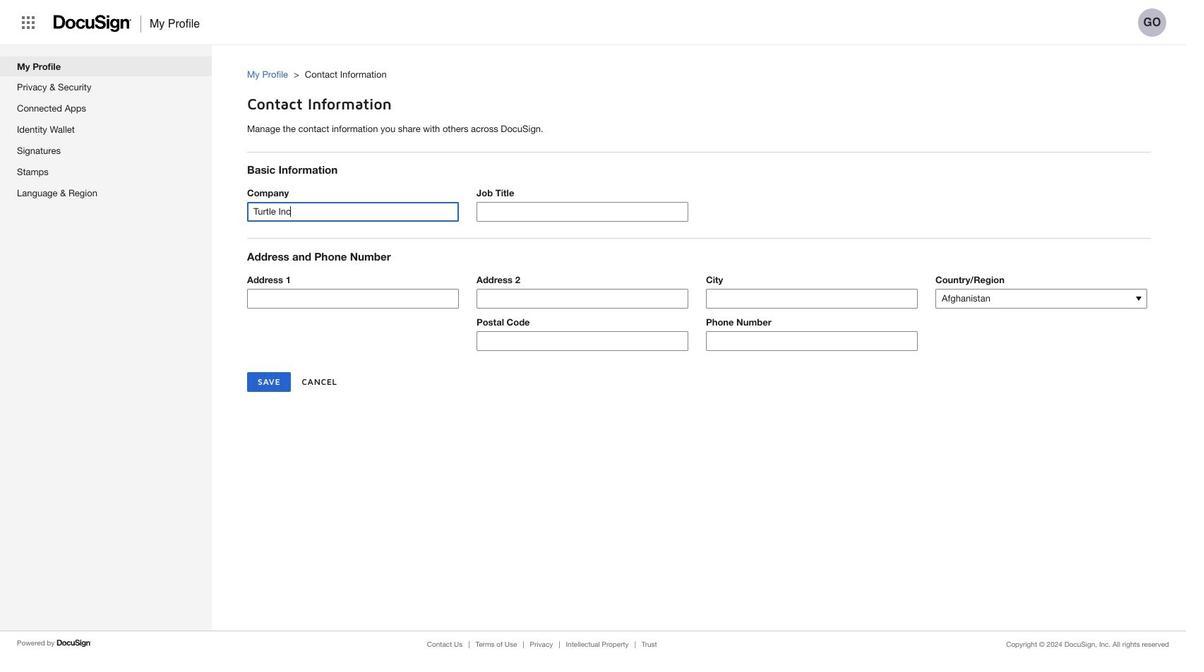 Task type: vqa. For each thing, say whether or not it's contained in the screenshot.
text box
yes



Task type: describe. For each thing, give the bounding box(es) containing it.
1 vertical spatial docusign image
[[57, 638, 92, 649]]

0 vertical spatial docusign image
[[54, 11, 132, 37]]

breadcrumb region
[[247, 54, 1187, 85]]



Task type: locate. For each thing, give the bounding box(es) containing it.
None text field
[[248, 203, 459, 221], [478, 203, 688, 221], [478, 290, 688, 308], [707, 290, 918, 308], [248, 203, 459, 221], [478, 203, 688, 221], [478, 290, 688, 308], [707, 290, 918, 308]]

None text field
[[248, 290, 459, 308], [478, 332, 688, 350], [707, 332, 918, 350], [248, 290, 459, 308], [478, 332, 688, 350], [707, 332, 918, 350]]

docusign image
[[54, 11, 132, 37], [57, 638, 92, 649]]



